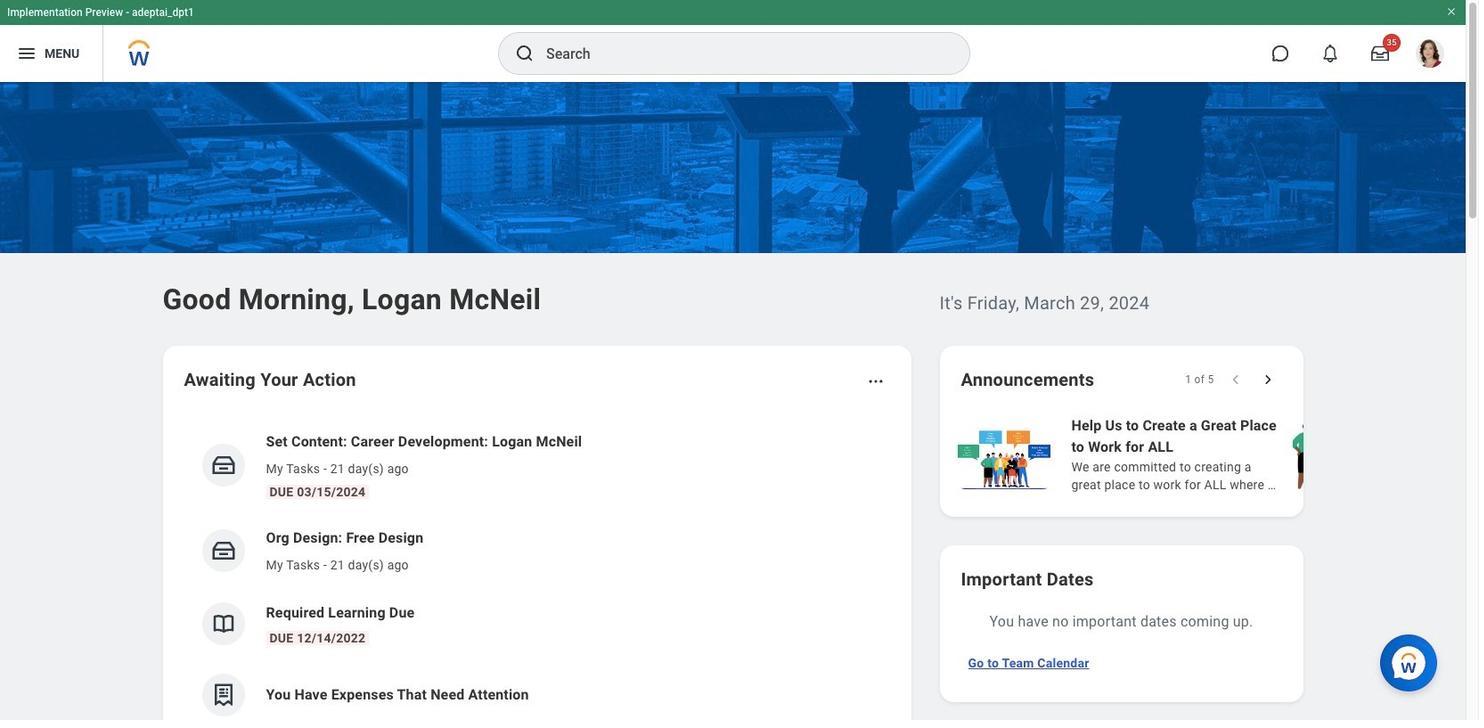 Task type: describe. For each thing, give the bounding box(es) containing it.
search image
[[514, 43, 536, 64]]

notifications large image
[[1322, 45, 1340, 62]]

dashboard expenses image
[[210, 682, 237, 709]]

inbox large image
[[1372, 45, 1390, 62]]

2 inbox image from the top
[[210, 537, 237, 564]]

chevron left small image
[[1227, 371, 1245, 389]]

justify image
[[16, 43, 37, 64]]



Task type: vqa. For each thing, say whether or not it's contained in the screenshot.
related actions image
yes



Task type: locate. For each thing, give the bounding box(es) containing it.
main content
[[0, 82, 1480, 720]]

0 vertical spatial inbox image
[[210, 452, 237, 479]]

Search Workday  search field
[[546, 34, 933, 73]]

banner
[[0, 0, 1466, 82]]

book open image
[[210, 611, 237, 637]]

inbox image
[[210, 452, 237, 479], [210, 537, 237, 564]]

0 horizontal spatial list
[[184, 417, 890, 720]]

related actions image
[[867, 373, 885, 390]]

close environment banner image
[[1447, 6, 1457, 17]]

status
[[1186, 373, 1214, 387]]

profile logan mcneil image
[[1416, 39, 1445, 71]]

1 horizontal spatial list
[[954, 414, 1480, 496]]

list
[[954, 414, 1480, 496], [184, 417, 890, 720]]

chevron right small image
[[1259, 371, 1277, 389]]

1 inbox image from the top
[[210, 452, 237, 479]]

1 vertical spatial inbox image
[[210, 537, 237, 564]]



